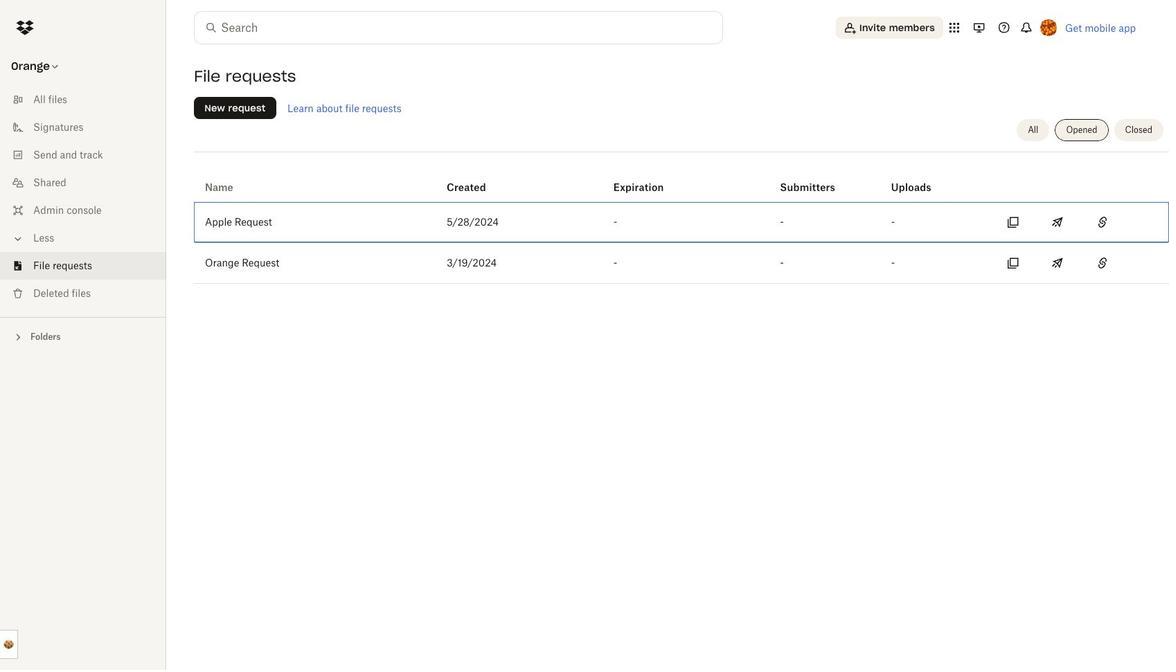 Task type: describe. For each thing, give the bounding box(es) containing it.
copy email image
[[1005, 214, 1022, 231]]

less image
[[11, 232, 25, 246]]

2 row from the top
[[194, 202, 1169, 243]]

copy link image
[[1094, 214, 1111, 231]]

send email image for copy email image at the right of page
[[1050, 255, 1066, 272]]

1 column header from the left
[[613, 163, 697, 196]]



Task type: vqa. For each thing, say whether or not it's contained in the screenshot.
copy email "image" for Send email image
yes



Task type: locate. For each thing, give the bounding box(es) containing it.
0 vertical spatial send email image
[[1050, 214, 1066, 231]]

row group
[[194, 202, 1169, 284]]

list
[[0, 78, 166, 317]]

2 send email image from the top
[[1050, 255, 1066, 272]]

send email image left copy link image
[[1050, 214, 1066, 231]]

list item
[[0, 252, 166, 280]]

1 send email image from the top
[[1050, 214, 1066, 231]]

send email image left copy link icon
[[1050, 255, 1066, 272]]

copy email image
[[1005, 255, 1022, 272]]

row
[[194, 157, 1169, 202], [194, 202, 1169, 243], [194, 243, 1169, 284]]

1 row from the top
[[194, 157, 1169, 202]]

send email image
[[1050, 214, 1066, 231], [1050, 255, 1066, 272]]

Search text field
[[221, 19, 694, 36]]

account menu image
[[1040, 19, 1057, 36]]

send email image for copy email icon
[[1050, 214, 1066, 231]]

2 column header from the left
[[780, 163, 836, 196]]

3 column header from the left
[[891, 163, 947, 196]]

0 horizontal spatial column header
[[613, 163, 697, 196]]

table
[[194, 157, 1169, 284]]

cell inside "row"
[[1125, 243, 1169, 283]]

copy link image
[[1094, 255, 1111, 272]]

1 vertical spatial send email image
[[1050, 255, 1066, 272]]

dropbox image
[[11, 14, 39, 42]]

3 row from the top
[[194, 243, 1169, 284]]

2 horizontal spatial column header
[[891, 163, 947, 196]]

1 horizontal spatial column header
[[780, 163, 836, 196]]

cell
[[1125, 243, 1169, 283]]

column header
[[613, 163, 697, 196], [780, 163, 836, 196], [891, 163, 947, 196]]



